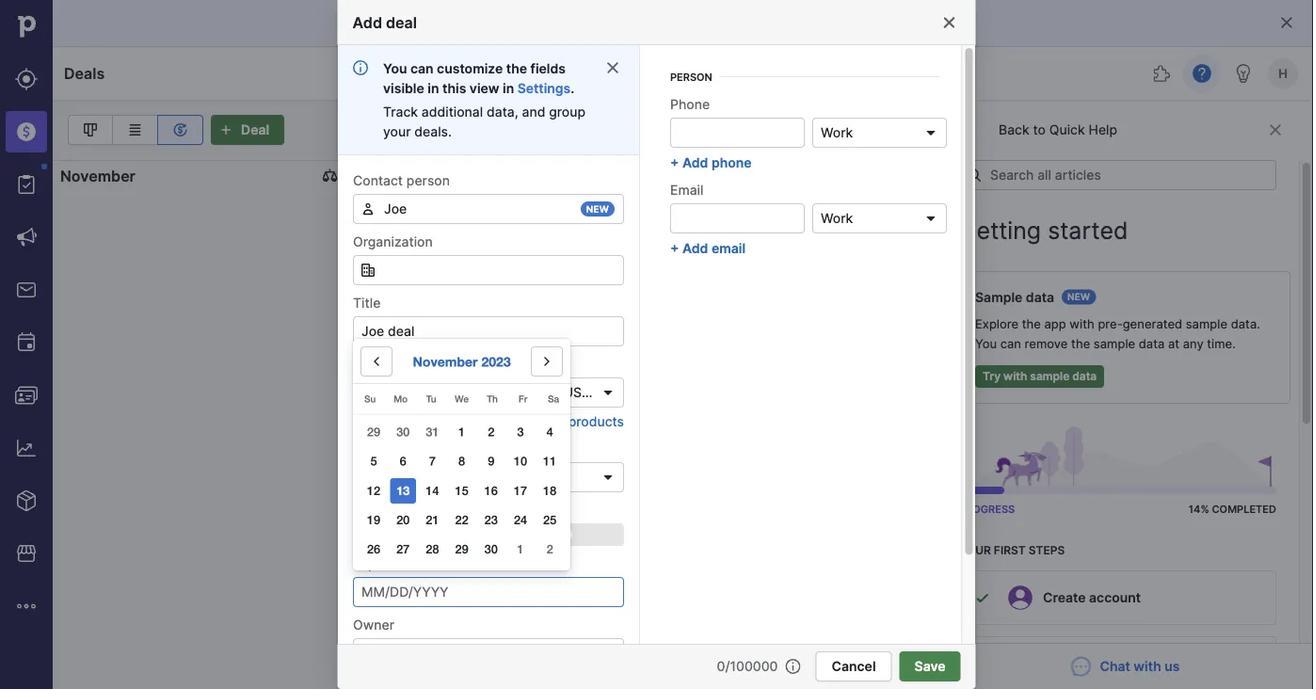Task type: describe. For each thing, give the bounding box(es) containing it.
progress
[[960, 503, 1015, 516]]

settings .
[[517, 80, 574, 96]]

close
[[415, 556, 449, 572]]

dollar
[[519, 385, 555, 401]]

howard (you) button
[[353, 639, 624, 669]]

campaigns image
[[15, 226, 38, 249]]

25
[[543, 513, 557, 527]]

sa
[[548, 393, 560, 405]]

you can customize the fields visible in this view in
[[383, 60, 566, 96]]

2024
[[754, 167, 792, 185]]

chat
[[1101, 659, 1131, 675]]

add deal
[[353, 13, 417, 32]]

18
[[543, 483, 557, 498]]

6
[[400, 454, 407, 469]]

contacts image
[[15, 384, 38, 407]]

0 vertical spatial day-2 option
[[479, 419, 504, 445]]

any
[[1184, 337, 1204, 351]]

color primary image right help
[[1127, 122, 1149, 138]]

settings link
[[517, 80, 571, 96]]

customize
[[437, 60, 503, 76]]

4
[[547, 425, 554, 439]]

+ up email
[[670, 154, 679, 170]]

expected
[[353, 556, 412, 572]]

data inside 'explore the app with pre-generated sample data. you can remove the sample data at any time.'
[[1139, 337, 1165, 351]]

work for add email
[[821, 211, 853, 227]]

try
[[983, 370, 1001, 383]]

day-8 option
[[449, 449, 475, 474]]

leads image
[[15, 68, 38, 90]]

back
[[999, 122, 1030, 138]]

day-31 option
[[420, 419, 445, 445]]

forecast image
[[169, 119, 192, 141]]

17
[[514, 483, 528, 498]]

0 horizontal spatial day-1 option
[[449, 419, 475, 445]]

+ $0 $0 for november
[[338, 187, 360, 219]]

(usd)
[[558, 385, 596, 401]]

explore the app with pre-generated sample data. you can remove the sample data at any time.
[[976, 317, 1261, 351]]

tu
[[426, 393, 437, 405]]

try with sample data
[[983, 370, 1097, 383]]

9
[[488, 454, 495, 469]]

0 vertical spatial data
[[1026, 289, 1055, 305]]

data.
[[1232, 317, 1261, 332]]

16
[[485, 483, 498, 498]]

day-15 option
[[449, 478, 475, 504]]

we
[[455, 393, 469, 405]]

2 in from the left
[[502, 80, 514, 96]]

color primary inverted image
[[215, 122, 237, 138]]

deals image
[[15, 121, 38, 143]]

day-12 option
[[361, 478, 387, 504]]

day-4 option
[[537, 419, 563, 445]]

day-28 option
[[420, 537, 445, 563]]

deal
[[241, 122, 269, 138]]

3
[[517, 425, 524, 439]]

add down sa
[[539, 413, 565, 429]]

color secondary image
[[960, 120, 979, 138]]

started
[[1048, 217, 1129, 245]]

24
[[514, 513, 528, 527]]

day-17 option
[[508, 478, 534, 504]]

+ left email
[[670, 240, 679, 256]]

1 in from the left
[[427, 80, 439, 96]]

organization
[[353, 234, 433, 250]]

to
[[1034, 122, 1046, 138]]

color primary image down sales assistant icon
[[1249, 122, 1271, 138]]

howard (you)
[[361, 646, 447, 662]]

7
[[429, 454, 436, 469]]

day-5 option
[[361, 449, 387, 474]]

31
[[426, 425, 439, 439]]

chat with us
[[1101, 659, 1181, 675]]

su
[[364, 393, 376, 405]]

sales inbox image
[[15, 279, 38, 301]]

pipeline button
[[353, 462, 624, 493]]

this
[[442, 80, 466, 96]]

help
[[1089, 122, 1118, 138]]

you inside the you can customize the fields visible in this view in
[[383, 60, 407, 76]]

data inside button
[[1073, 370, 1097, 383]]

0 vertical spatial 29
[[367, 425, 381, 439]]

1 horizontal spatial the
[[1023, 317, 1042, 332]]

2023 for november 2023
[[482, 354, 511, 370]]

US Dollar (USD) field
[[488, 378, 624, 408]]

2 for the top day-2 'option'
[[488, 425, 495, 439]]

jump back 4 months image
[[804, 122, 826, 138]]

add left email
[[682, 240, 708, 256]]

additional
[[421, 104, 483, 120]]

november for november 2023
[[413, 354, 478, 370]]

Pipeline field
[[353, 462, 624, 493]]

color primary image inside pipeline button
[[1087, 122, 1110, 138]]

explore
[[976, 317, 1019, 332]]

26
[[367, 542, 381, 557]]

pipeline button
[[1002, 115, 1115, 145]]

deal button
[[211, 115, 285, 145]]

quick help image
[[1191, 62, 1214, 85]]

27
[[397, 542, 410, 557]]

1 vertical spatial day-1 option
[[508, 537, 534, 563]]

products
[[568, 413, 624, 429]]

day-6 option
[[390, 449, 416, 474]]

work button for + add phone
[[812, 118, 947, 148]]

.
[[571, 80, 574, 96]]

first
[[994, 543, 1026, 557]]

deal
[[386, 13, 417, 32]]

howard
[[361, 646, 410, 662]]

date
[[452, 556, 480, 572]]

day-14 option
[[420, 478, 445, 504]]

pipeline inside button
[[1033, 122, 1084, 138]]

color primary image down color secondary image
[[953, 169, 968, 184]]

1 vertical spatial 1
[[517, 542, 524, 557]]

save
[[915, 659, 946, 675]]

work for add phone
[[821, 125, 853, 141]]

day-24 option
[[508, 508, 534, 533]]

14
[[426, 483, 439, 498]]

+ add phone
[[670, 154, 752, 170]]

day-26 option
[[361, 537, 387, 563]]

account
[[1090, 590, 1142, 606]]

color secondary image
[[1265, 122, 1287, 138]]

day-23 option
[[479, 508, 504, 533]]

person
[[670, 71, 712, 83]]

22
[[455, 513, 469, 527]]

+ add email
[[670, 240, 746, 256]]

color undefined image
[[15, 173, 38, 196]]

new field
[[353, 194, 624, 224]]

+ left contact
[[338, 187, 345, 201]]

day-19 option
[[361, 508, 387, 533]]

january
[[691, 167, 750, 185]]

h button
[[1265, 55, 1303, 92]]

add up email
[[682, 154, 708, 170]]

0/100000
[[717, 659, 778, 675]]

sales assistant image
[[1233, 62, 1255, 85]]

11
[[543, 454, 557, 469]]

new
[[1068, 291, 1091, 303]]

pipeline up 12
[[353, 441, 402, 457]]

with inside 'explore the app with pre-generated sample data. you can remove the sample data at any time.'
[[1070, 317, 1095, 332]]

marketplace image
[[15, 542, 38, 565]]

settings
[[517, 80, 571, 96]]

21
[[426, 513, 439, 527]]

your first steps
[[960, 543, 1065, 557]]

remove
[[1025, 337, 1068, 351]]

0 vertical spatial sample
[[1186, 317, 1228, 332]]

day-3 option
[[508, 419, 534, 445]]



Task type: locate. For each thing, give the bounding box(es) containing it.
title
[[353, 295, 380, 311]]

mo
[[394, 393, 408, 405]]

color primary image inside pipeline button
[[1006, 122, 1029, 138]]

None text field
[[670, 118, 805, 148], [353, 194, 624, 224], [670, 203, 805, 234], [353, 378, 481, 408], [670, 118, 805, 148], [353, 194, 624, 224], [670, 203, 805, 234], [353, 378, 481, 408]]

phone
[[670, 96, 710, 112]]

0 vertical spatial day-29 option
[[361, 419, 387, 445]]

quick add image
[[849, 62, 872, 85]]

day-30 option up 6
[[390, 419, 416, 445]]

0 vertical spatial november
[[60, 167, 136, 185]]

phone
[[711, 154, 752, 170]]

quick
[[1050, 122, 1086, 138]]

0 vertical spatial the
[[506, 60, 527, 76]]

the right remove
[[1072, 337, 1091, 351]]

create account
[[1044, 590, 1142, 606]]

8
[[459, 454, 465, 469]]

cancel button
[[816, 652, 892, 682]]

0 horizontal spatial $0 $0
[[660, 187, 675, 219]]

day-18 option
[[537, 478, 563, 504]]

color primary image
[[942, 15, 957, 30], [1280, 15, 1295, 30], [605, 60, 620, 75], [1087, 122, 1110, 138], [1271, 122, 1294, 138], [923, 125, 939, 140], [323, 169, 338, 184], [638, 169, 653, 184], [1268, 169, 1283, 184], [923, 211, 939, 226], [365, 354, 388, 369], [536, 354, 559, 369], [600, 385, 615, 400], [786, 659, 801, 674]]

november down pipeline icon
[[60, 167, 136, 185]]

29 up 5
[[367, 425, 381, 439]]

0 vertical spatial day-1 option
[[449, 419, 475, 445]]

day-20 option
[[390, 508, 416, 533]]

work down quick add icon
[[821, 125, 853, 141]]

home image
[[12, 12, 40, 40]]

1 vertical spatial sample
[[1094, 337, 1136, 351]]

sample up any
[[1186, 317, 1228, 332]]

0 vertical spatial 2023
[[455, 167, 493, 185]]

fields
[[530, 60, 566, 76]]

menu
[[0, 0, 53, 689]]

expected close date
[[353, 556, 480, 572]]

2 down day-25 option
[[547, 542, 554, 557]]

1 horizontal spatial 2
[[547, 542, 554, 557]]

2 work field from the top
[[812, 203, 947, 234]]

you inside 'explore the app with pre-generated sample data. you can remove the sample data at any time.'
[[976, 337, 998, 351]]

20
[[397, 513, 410, 527]]

color primary image
[[1006, 122, 1029, 138], [1127, 122, 1149, 138], [1249, 122, 1271, 138], [967, 168, 982, 183], [953, 169, 968, 184], [360, 202, 375, 217], [360, 263, 375, 278], [600, 470, 615, 485]]

day-1 option up "8"
[[449, 419, 475, 445]]

Search all articles text field
[[960, 160, 1277, 190]]

pipeline down 12
[[353, 502, 402, 518]]

1 horizontal spatial sample
[[1094, 337, 1136, 351]]

in right the view
[[502, 80, 514, 96]]

day-2 option down day-25 option
[[537, 537, 563, 563]]

0 horizontal spatial 2
[[488, 425, 495, 439]]

1 horizontal spatial + $0 $0
[[968, 187, 990, 219]]

with left us
[[1134, 659, 1162, 675]]

month-2023-11 list box
[[359, 418, 565, 565]]

Work field
[[812, 118, 947, 148], [812, 203, 947, 234]]

november
[[60, 167, 136, 185], [413, 354, 478, 370]]

sample
[[1186, 317, 1228, 332], [1094, 337, 1136, 351], [1031, 370, 1070, 383]]

day-11 option
[[537, 449, 563, 474]]

Howard (You) field
[[353, 639, 624, 669]]

0 horizontal spatial can
[[410, 60, 433, 76]]

$0
[[345, 170, 360, 184], [660, 170, 675, 184], [976, 170, 990, 184], [1291, 170, 1305, 184], [345, 187, 360, 201], [660, 187, 675, 201], [976, 187, 990, 201], [1291, 187, 1305, 201], [345, 205, 360, 219], [660, 205, 675, 219], [976, 205, 990, 219], [1291, 205, 1305, 219]]

2023 for december 2023
[[455, 167, 493, 185]]

try with sample data button
[[976, 365, 1105, 388]]

menu item
[[0, 105, 53, 158]]

0 vertical spatial 30
[[397, 425, 410, 439]]

day-29 option down day-22 option
[[449, 537, 475, 563]]

2 left 3
[[488, 425, 495, 439]]

1 vertical spatial day-30 option
[[479, 537, 504, 563]]

(you)
[[413, 646, 447, 662]]

1 vertical spatial you
[[976, 337, 998, 351]]

1 horizontal spatial $0 $0
[[1291, 187, 1305, 219]]

0 horizontal spatial you
[[383, 60, 407, 76]]

pipeline inside popup button
[[361, 470, 411, 486]]

sample data
[[976, 289, 1055, 305]]

data,
[[486, 104, 518, 120]]

day-2 option up 9
[[479, 419, 504, 445]]

1 horizontal spatial november
[[413, 354, 478, 370]]

14% completed
[[1189, 503, 1277, 516]]

1 vertical spatial november
[[413, 354, 478, 370]]

color info image
[[353, 60, 368, 75]]

30 left the 31
[[397, 425, 410, 439]]

stage
[[406, 502, 441, 518]]

the
[[506, 60, 527, 76], [1023, 317, 1042, 332], [1072, 337, 1091, 351]]

1 work from the top
[[821, 125, 853, 141]]

new
[[586, 203, 609, 215]]

data up app
[[1026, 289, 1055, 305]]

data down generated
[[1139, 337, 1165, 351]]

value
[[353, 356, 387, 372]]

1 horizontal spatial can
[[1001, 337, 1022, 351]]

0 vertical spatial with
[[1070, 317, 1095, 332]]

day-29 option
[[361, 419, 387, 445], [449, 537, 475, 563]]

can inside the you can customize the fields visible in this view in
[[410, 60, 433, 76]]

day-7 option
[[420, 449, 445, 474]]

save button
[[900, 652, 961, 682]]

2 + $0 $0 from the left
[[968, 187, 990, 219]]

deals.
[[414, 123, 452, 139]]

2 horizontal spatial the
[[1072, 337, 1091, 351]]

contact person
[[353, 172, 450, 188]]

getting started
[[960, 217, 1129, 245]]

2 vertical spatial with
[[1134, 659, 1162, 675]]

1 vertical spatial work
[[821, 211, 853, 227]]

color primary image left to
[[1006, 122, 1029, 138]]

person button
[[655, 66, 939, 89]]

more image
[[15, 595, 38, 618]]

0 horizontal spatial day-29 option
[[361, 419, 387, 445]]

you down explore
[[976, 337, 998, 351]]

day-1 option down day-24 option
[[508, 537, 534, 563]]

29 down day-22 option
[[455, 542, 469, 557]]

1 + $0 $0 from the left
[[338, 187, 360, 219]]

0 vertical spatial day-30 option
[[390, 419, 416, 445]]

day-13 option
[[390, 478, 416, 504]]

back to quick help
[[999, 122, 1118, 138]]

2 for bottom day-2 'option'
[[547, 542, 554, 557]]

group
[[549, 104, 585, 120]]

day-30 option down day-23 option at left bottom
[[479, 537, 504, 563]]

2 vertical spatial sample
[[1031, 370, 1070, 383]]

day-10 option
[[508, 449, 534, 474]]

+ up "getting"
[[968, 187, 976, 201]]

data down 'explore the app with pre-generated sample data. you can remove the sample data at any time.'
[[1073, 370, 1097, 383]]

color primary image inside us dollar (usd) popup button
[[600, 385, 615, 400]]

activities image
[[15, 332, 38, 354]]

0 horizontal spatial november
[[60, 167, 136, 185]]

color positive image
[[976, 591, 991, 606]]

MM/DD/YYYY text field
[[353, 577, 624, 607]]

pipeline image
[[79, 119, 102, 141]]

color primary image up title
[[360, 263, 375, 278]]

1 vertical spatial can
[[1001, 337, 1022, 351]]

29
[[367, 425, 381, 439], [455, 542, 469, 557]]

pipeline right back in the top of the page
[[1033, 122, 1084, 138]]

12
[[367, 483, 381, 498]]

+ $0 $0 down jump forward 4 months image
[[968, 187, 990, 219]]

us
[[1165, 659, 1181, 675]]

color primary image down jump forward 4 months image
[[967, 168, 982, 183]]

day-25 option
[[537, 508, 563, 533]]

1 horizontal spatial day-29 option
[[449, 537, 475, 563]]

1 horizontal spatial with
[[1070, 317, 1095, 332]]

0 vertical spatial you
[[383, 60, 407, 76]]

0 vertical spatial work button
[[812, 118, 947, 148]]

app
[[1045, 317, 1067, 332]]

2 horizontal spatial data
[[1139, 337, 1165, 351]]

in
[[427, 80, 439, 96], [502, 80, 514, 96]]

day-29 option up 5
[[361, 419, 387, 445]]

with inside button
[[1004, 370, 1028, 383]]

None text field
[[353, 255, 624, 285], [353, 316, 624, 347], [353, 255, 624, 285], [353, 316, 624, 347]]

None field
[[353, 255, 624, 285]]

work field for phone
[[812, 118, 947, 148]]

0 vertical spatial work
[[821, 125, 853, 141]]

us dollar (usd)
[[497, 385, 596, 401]]

sample inside try with sample data button
[[1031, 370, 1070, 383]]

0 vertical spatial 1
[[459, 425, 465, 439]]

1 vertical spatial 29
[[455, 542, 469, 557]]

november up tu
[[413, 354, 478, 370]]

in left the this
[[427, 80, 439, 96]]

products image
[[15, 490, 38, 512]]

day-9 option
[[479, 449, 504, 474]]

december 2023
[[376, 167, 493, 185]]

with for chat with us
[[1134, 659, 1162, 675]]

add
[[353, 13, 382, 32], [682, 154, 708, 170], [682, 240, 708, 256], [539, 413, 565, 429]]

2 horizontal spatial sample
[[1186, 317, 1228, 332]]

0 vertical spatial 2
[[488, 425, 495, 439]]

0 horizontal spatial in
[[427, 80, 439, 96]]

with for try with sample data
[[1004, 370, 1028, 383]]

view
[[469, 80, 499, 96]]

+ $0 $0 up organization on the left top of the page
[[338, 187, 360, 219]]

0 horizontal spatial sample
[[1031, 370, 1070, 383]]

the left the fields
[[506, 60, 527, 76]]

1 vertical spatial data
[[1139, 337, 1165, 351]]

previous month image
[[835, 122, 857, 138]]

steps
[[1029, 543, 1065, 557]]

can
[[410, 60, 433, 76], [1001, 337, 1022, 351]]

next month image
[[936, 122, 958, 138]]

1 horizontal spatial day-2 option
[[537, 537, 563, 563]]

sample
[[976, 289, 1023, 305]]

work button for + add email
[[812, 203, 947, 234]]

0 horizontal spatial with
[[1004, 370, 1028, 383]]

1 vertical spatial 2
[[547, 542, 554, 557]]

2 work from the top
[[821, 211, 853, 227]]

us
[[497, 385, 515, 401]]

0 horizontal spatial data
[[1026, 289, 1055, 305]]

0 horizontal spatial day-30 option
[[390, 419, 416, 445]]

email
[[711, 240, 746, 256]]

pipeline down 5
[[361, 470, 411, 486]]

2023
[[455, 167, 493, 185], [482, 354, 511, 370]]

with right try
[[1004, 370, 1028, 383]]

0 horizontal spatial day-2 option
[[479, 419, 504, 445]]

deals
[[64, 64, 105, 82]]

2 horizontal spatial with
[[1134, 659, 1162, 675]]

february
[[1006, 167, 1071, 185]]

$0 $0 for december 2023
[[660, 187, 675, 219]]

0 horizontal spatial 29
[[367, 425, 381, 439]]

2 vertical spatial data
[[1073, 370, 1097, 383]]

day-16 option
[[479, 478, 504, 504]]

1 vertical spatial day-2 option
[[537, 537, 563, 563]]

work field for email
[[812, 203, 947, 234]]

january 2024
[[691, 167, 792, 185]]

1 horizontal spatial 30
[[485, 542, 498, 557]]

owner
[[353, 617, 394, 633]]

1 vertical spatial 30
[[485, 542, 498, 557]]

your
[[383, 123, 411, 139]]

color primary image down contact
[[360, 202, 375, 217]]

day-22 option
[[449, 508, 475, 533]]

work down previous month image
[[821, 211, 853, 227]]

day-2 option
[[479, 419, 504, 445], [537, 537, 563, 563]]

2 vertical spatial the
[[1072, 337, 1091, 351]]

email
[[670, 182, 703, 198]]

pipeline stage
[[353, 502, 441, 518]]

0 horizontal spatial 30
[[397, 425, 410, 439]]

can inside 'explore the app with pre-generated sample data. you can remove the sample data at any time.'
[[1001, 337, 1022, 351]]

color primary image inside pipeline popup button
[[600, 470, 615, 485]]

1 horizontal spatial data
[[1073, 370, 1097, 383]]

create
[[1044, 590, 1086, 606]]

can down explore
[[1001, 337, 1022, 351]]

0 horizontal spatial + $0 $0
[[338, 187, 360, 219]]

2 $0 $0 from the left
[[1291, 187, 1305, 219]]

sample down remove
[[1031, 370, 1070, 383]]

track additional data, and group your deals.
[[383, 104, 585, 139]]

1 vertical spatial work button
[[812, 203, 947, 234]]

1 horizontal spatial you
[[976, 337, 998, 351]]

at
[[1169, 337, 1180, 351]]

1 vertical spatial with
[[1004, 370, 1028, 383]]

with right app
[[1070, 317, 1095, 332]]

color primary image down products
[[600, 470, 615, 485]]

+ $0 $0 for january 2024
[[968, 187, 990, 219]]

2023 up us
[[482, 354, 511, 370]]

the left app
[[1023, 317, 1042, 332]]

day-1 option
[[449, 419, 475, 445], [508, 537, 534, 563]]

day-30 option
[[390, 419, 416, 445], [479, 537, 504, 563]]

your
[[960, 543, 992, 557]]

1 up "8"
[[459, 425, 465, 439]]

0 horizontal spatial the
[[506, 60, 527, 76]]

+ $0 $0
[[338, 187, 360, 219], [968, 187, 990, 219]]

you up visible
[[383, 60, 407, 76]]

list image
[[124, 119, 146, 141]]

5
[[371, 454, 377, 469]]

1 horizontal spatial day-1 option
[[508, 537, 534, 563]]

can up visible
[[410, 60, 433, 76]]

1 horizontal spatial 29
[[455, 542, 469, 557]]

fr
[[519, 393, 528, 405]]

sample down pre-
[[1094, 337, 1136, 351]]

the inside the you can customize the fields visible in this view in
[[506, 60, 527, 76]]

$0 $0 for february
[[1291, 187, 1305, 219]]

2023 up the new field
[[455, 167, 493, 185]]

1 work field from the top
[[812, 118, 947, 148]]

add left deal
[[353, 13, 382, 32]]

1 $0 $0 from the left
[[660, 187, 675, 219]]

1 horizontal spatial in
[[502, 80, 514, 96]]

1 down day-24 option
[[517, 542, 524, 557]]

you
[[383, 60, 407, 76], [976, 337, 998, 351]]

generated
[[1123, 317, 1183, 332]]

0 vertical spatial work field
[[812, 118, 947, 148]]

jump forward 4 months image
[[967, 122, 990, 138]]

color primary image inside the new field
[[360, 202, 375, 217]]

day-21 option
[[420, 508, 445, 533]]

Search Pipedrive field
[[487, 55, 826, 92]]

10
[[514, 454, 528, 469]]

15
[[455, 483, 469, 498]]

30 right 'date' on the bottom left of page
[[485, 542, 498, 557]]

1 vertical spatial the
[[1023, 317, 1042, 332]]

1 horizontal spatial 1
[[517, 542, 524, 557]]

and
[[522, 104, 545, 120]]

1 vertical spatial day-29 option
[[449, 537, 475, 563]]

1 work button from the top
[[812, 118, 947, 148]]

day-27 option
[[390, 537, 416, 563]]

cancel
[[832, 659, 876, 675]]

30
[[397, 425, 410, 439], [485, 542, 498, 557]]

november for november
[[60, 167, 136, 185]]

1 horizontal spatial day-30 option
[[479, 537, 504, 563]]

0 horizontal spatial 1
[[459, 425, 465, 439]]

insights image
[[15, 437, 38, 460]]

19
[[367, 513, 381, 527]]

2 work button from the top
[[812, 203, 947, 234]]

0 vertical spatial can
[[410, 60, 433, 76]]

1 vertical spatial work field
[[812, 203, 947, 234]]

1 vertical spatial 2023
[[482, 354, 511, 370]]



Task type: vqa. For each thing, say whether or not it's contained in the screenshot.


